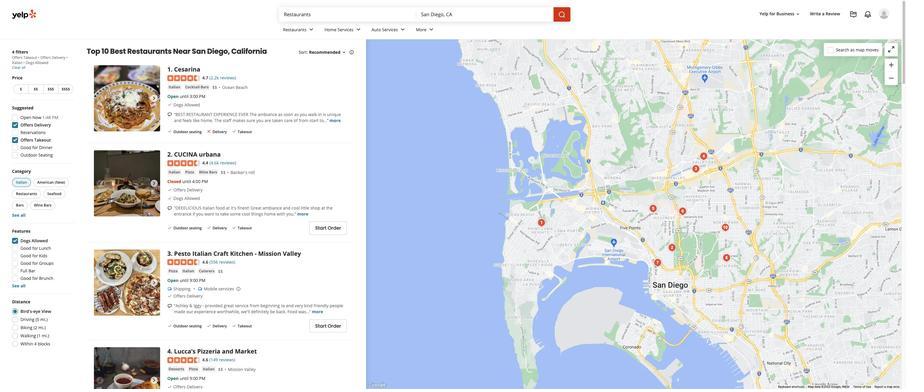 Task type: locate. For each thing, give the bounding box(es) containing it.
business
[[777, 11, 795, 17]]

for for groups
[[32, 261, 38, 267]]

0 horizontal spatial wine
[[34, 203, 43, 208]]

for for lunch
[[32, 246, 38, 252]]

1 vertical spatial restaurants
[[127, 46, 172, 56]]

more link down unique
[[330, 118, 341, 123]]

you left 'are'
[[256, 118, 264, 123]]

see all down bars button
[[12, 213, 26, 218]]

pizza link right desserts link
[[188, 367, 199, 373]]

allowed up good for lunch
[[32, 238, 48, 244]]

4.6
[[202, 260, 208, 265], [202, 358, 208, 363]]

4 filters offers takeout • offers delivery • italian • dogs allowed clear all
[[12, 49, 68, 70]]

0 horizontal spatial wine bars
[[34, 203, 52, 208]]

more down little on the bottom left of the page
[[297, 211, 309, 217]]

a for write
[[823, 11, 825, 17]]

until down desserts link
[[180, 376, 189, 382]]

1 vertical spatial all
[[20, 213, 26, 218]]

pizza button for cucina
[[184, 170, 196, 176]]

1 open until 9:00 pm from the top
[[167, 278, 206, 284]]

next image
[[151, 95, 158, 102], [151, 279, 158, 287]]

2 vertical spatial offers delivery
[[174, 294, 203, 300]]

1 4.6 star rating image from the top
[[167, 260, 200, 266]]

1 previous image from the top
[[96, 95, 104, 102]]

with
[[277, 211, 285, 217]]

2 at from the left
[[322, 205, 325, 211]]

0 horizontal spatial from
[[250, 303, 260, 309]]

more down unique
[[330, 118, 341, 123]]

group
[[885, 59, 899, 85], [10, 105, 75, 160], [11, 169, 75, 219], [10, 229, 75, 289]]

4 inside "4 filters offers takeout • offers delivery • italian • dogs allowed clear all"
[[12, 49, 14, 55]]

1 vertical spatial 4.6 star rating image
[[167, 358, 200, 364]]

ambiance inside "deeelicious italian food at it's finest! great ambiance and cool little shop at the entrance if you want to take some cool things home with you."
[[263, 205, 282, 211]]

good down good for lunch
[[20, 253, 31, 259]]

0 horizontal spatial at
[[226, 205, 230, 211]]

more for italian
[[312, 310, 323, 315]]

3 24 chevron down v2 image from the left
[[399, 26, 407, 33]]

0 horizontal spatial more link
[[297, 211, 309, 217]]

top
[[87, 46, 100, 56]]

good for good for lunch
[[20, 246, 31, 252]]

4 good from the top
[[20, 261, 31, 267]]

2 good from the top
[[20, 246, 31, 252]]

made
[[174, 310, 185, 315]]

all down "full"
[[20, 283, 26, 289]]

1 vertical spatial start order
[[315, 323, 341, 330]]

4.6 left (556
[[202, 260, 208, 265]]

0 vertical spatial a
[[823, 11, 825, 17]]

1 vertical spatial see
[[12, 283, 19, 289]]

caterers
[[199, 269, 215, 274]]

1 vertical spatial 16 speech v2 image
[[167, 304, 172, 309]]

3 previous image from the top
[[96, 279, 104, 287]]

1 horizontal spatial at
[[322, 205, 325, 211]]

as right search at the top right of the page
[[851, 47, 855, 53]]

1 vertical spatial more
[[297, 211, 309, 217]]

restaurants
[[283, 27, 307, 32], [127, 46, 172, 56], [16, 192, 37, 197]]

cucina urbana link
[[174, 151, 221, 159]]

1 vertical spatial the
[[215, 118, 222, 123]]

outdoor seating
[[174, 129, 202, 135], [174, 226, 202, 231], [174, 324, 202, 329]]

"ashley
[[174, 303, 188, 309]]

offers delivery down the closed until 4:00 pm
[[174, 187, 203, 193]]

24 chevron down v2 image inside restaurants link
[[308, 26, 315, 33]]

$$$$
[[62, 87, 70, 92]]

wine bars
[[199, 170, 217, 175], [34, 203, 52, 208]]

reviews) down craft
[[219, 260, 235, 265]]

0 vertical spatial see all
[[12, 213, 26, 218]]

view
[[42, 309, 51, 315]]

0 vertical spatial outdoor seating
[[174, 129, 202, 135]]

as right soon
[[295, 112, 299, 117]]

to inside "deeelicious italian food at it's finest! great ambiance and cool little shop at the entrance if you want to take some cool things home with you."
[[215, 211, 219, 217]]

2 vertical spatial and
[[222, 348, 234, 356]]

option group
[[10, 299, 75, 349]]

open until 9:00 pm for pesto
[[167, 278, 206, 284]]

(new)
[[55, 180, 65, 185]]

• left top
[[66, 55, 68, 60]]

. for 1
[[171, 65, 173, 74]]

mi.) right (5
[[40, 317, 48, 323]]

suggested
[[12, 105, 33, 111]]

price
[[12, 75, 23, 81]]

16 close v2 image
[[207, 129, 212, 134]]

0 horizontal spatial services
[[338, 27, 354, 32]]

some
[[230, 211, 241, 217]]

4.6 star rating image down lucca's
[[167, 358, 200, 364]]

allowed down the 3:00
[[185, 102, 200, 108]]

outdoor down the made
[[174, 324, 188, 329]]

1 vertical spatial -
[[203, 303, 204, 309]]

at
[[226, 205, 230, 211], [322, 205, 325, 211]]

(2.2k reviews)
[[210, 75, 236, 81]]

start order for cucina urbana
[[315, 225, 341, 232]]

from left start
[[299, 118, 309, 123]]

start for 2 . cucina urbana
[[315, 225, 327, 232]]

slideshow element for 1
[[94, 65, 160, 132]]

2 vertical spatial outdoor seating
[[174, 324, 202, 329]]

offers delivery for 1:48 pm
[[20, 122, 51, 128]]

4 left filters
[[12, 49, 14, 55]]

0 vertical spatial pizza link
[[184, 170, 196, 176]]

italian down "4.7 star rating" image
[[169, 85, 180, 90]]

next image for 3 . pesto italian craft kitchen - mission valley
[[151, 279, 158, 287]]

and inside "best restaurant experience ever the ambiance as soon as you walk in is unique and feels like home. the staff makes sure you are taken care of from start to…"
[[174, 118, 182, 123]]

filters
[[16, 49, 28, 55]]

san
[[192, 46, 206, 56]]

see all button
[[12, 213, 26, 218], [12, 283, 26, 289]]

to down food
[[215, 211, 219, 217]]

next image for 4 . lucca's pizzeria and market
[[151, 378, 158, 385]]

as
[[851, 47, 855, 53], [278, 112, 283, 117], [295, 112, 299, 117]]

diego,
[[207, 46, 230, 56]]

2 horizontal spatial as
[[851, 47, 855, 53]]

4
[[12, 49, 14, 55], [34, 342, 37, 347], [167, 348, 171, 356]]

service
[[235, 303, 249, 309]]

user actions element
[[755, 8, 899, 45]]

you inside "deeelicious italian food at it's finest! great ambiance and cool little shop at the entrance if you want to take some cool things home with you."
[[196, 211, 204, 217]]

$$ inside button
[[34, 87, 38, 92]]

2 horizontal spatial restaurants
[[283, 27, 307, 32]]

None search field
[[279, 7, 572, 22]]

2 horizontal spatial more
[[330, 118, 341, 123]]

• up price group
[[38, 55, 39, 60]]

mission valley
[[228, 367, 256, 373]]

outdoor seating for pesto
[[174, 324, 202, 329]]

$$$$ button
[[58, 85, 74, 94]]

1 horizontal spatial more link
[[312, 310, 323, 315]]

0 vertical spatial map
[[856, 47, 865, 53]]

mobile
[[204, 287, 217, 292]]

outdoor seating down our
[[174, 324, 202, 329]]

1 horizontal spatial cesarina image
[[536, 217, 548, 229]]

caterers link
[[198, 269, 216, 275]]

cucina urbana image
[[94, 151, 160, 217]]

map region
[[290, 20, 907, 390]]

4.6 star rating image for lucca's
[[167, 358, 200, 364]]

cucina
[[174, 151, 198, 159]]

1 slideshow element from the top
[[94, 65, 160, 132]]

1 good from the top
[[20, 145, 31, 151]]

see all for category
[[12, 213, 26, 218]]

seafood
[[47, 192, 61, 197]]

offers delivery down shipping
[[174, 294, 203, 300]]

a inside "link"
[[823, 11, 825, 17]]

4 for 4 filters offers takeout • offers delivery • italian • dogs allowed clear all
[[12, 49, 14, 55]]

1 horizontal spatial •
[[38, 55, 39, 60]]

1 next image from the top
[[151, 95, 158, 102]]

$$ for lucca's
[[218, 367, 223, 373]]

pesto italian craft kitchen - mission valley link
[[174, 250, 301, 258]]

2 vertical spatial pizza button
[[188, 367, 199, 373]]

1 4.6 from the top
[[202, 260, 208, 265]]

• right clear
[[23, 60, 25, 65]]

and inside "deeelicious italian food at it's finest! great ambiance and cool little shop at the entrance if you want to take some cool things home with you."
[[283, 205, 291, 211]]

start for 3 . pesto italian craft kitchen - mission valley
[[315, 323, 327, 330]]

open until 9:00 pm
[[167, 278, 206, 284], [167, 376, 206, 382]]

2 16 speech v2 image from the top
[[167, 304, 172, 309]]

all for features
[[20, 283, 26, 289]]

pizza button down 3
[[167, 269, 179, 275]]

0 vertical spatial you
[[300, 112, 307, 117]]

0 vertical spatial and
[[174, 118, 182, 123]]

16 shipping v2 image
[[167, 287, 172, 292], [198, 287, 203, 292]]

all inside "4 filters offers takeout • offers delivery • italian • dogs allowed clear all"
[[22, 65, 26, 70]]

0 horizontal spatial the
[[215, 118, 222, 123]]

takeout down filters
[[23, 55, 37, 60]]

for inside button
[[770, 11, 776, 17]]

cesarina image
[[94, 65, 160, 132], [536, 217, 548, 229]]

0 horizontal spatial cesarina image
[[94, 65, 160, 132]]

more
[[330, 118, 341, 123], [297, 211, 309, 217], [312, 310, 323, 315]]

- right iggy at the bottom
[[203, 303, 204, 309]]

pm for cucina
[[202, 179, 208, 185]]

0 vertical spatial mission
[[258, 250, 281, 258]]

delivery
[[52, 55, 65, 60], [34, 122, 51, 128], [213, 129, 227, 135], [187, 187, 203, 193], [213, 226, 227, 231], [187, 294, 203, 300], [213, 324, 227, 329]]

more link for urbana
[[297, 211, 309, 217]]

previous image for 3
[[96, 279, 104, 287]]

top 10 best restaurants near san diego, california
[[87, 46, 267, 56]]

1 vertical spatial more link
[[297, 211, 309, 217]]

you left walk
[[300, 112, 307, 117]]

full bar
[[20, 268, 35, 274]]

0 horizontal spatial 16 shipping v2 image
[[167, 287, 172, 292]]

cocktail
[[185, 85, 200, 90]]

expand map image
[[888, 46, 896, 53]]

dogs
[[26, 60, 34, 65], [174, 102, 183, 108], [174, 196, 183, 201], [20, 238, 31, 244]]

4.6 star rating image down pesto
[[167, 260, 200, 266]]

reviews) for pesto
[[219, 260, 235, 265]]

bars button
[[12, 201, 28, 210]]

more link for italian
[[312, 310, 323, 315]]

error
[[894, 386, 900, 389]]

$$ down the (556 reviews)
[[218, 269, 223, 275]]

2 4.6 link from the top
[[202, 357, 208, 364]]

previous image
[[96, 95, 104, 102], [96, 180, 104, 187], [96, 279, 104, 287]]

keyboard
[[779, 386, 791, 389]]

bars down the (4.6k
[[209, 170, 217, 175]]

seating down if
[[189, 226, 202, 231]]

and up you." in the left bottom of the page
[[283, 205, 291, 211]]

2 previous image from the top
[[96, 180, 104, 187]]

1 horizontal spatial wine bars
[[199, 170, 217, 175]]

auto
[[372, 27, 381, 32]]

2 services from the left
[[382, 27, 398, 32]]

24 chevron down v2 image inside home services link
[[355, 26, 362, 33]]

. left lucca's
[[171, 348, 173, 356]]

16 speech v2 image
[[167, 113, 172, 117], [167, 304, 172, 309]]

1 horizontal spatial a
[[885, 386, 887, 389]]

1 vertical spatial outdoor seating
[[174, 226, 202, 231]]

1 horizontal spatial none field
[[421, 11, 549, 18]]

24 chevron down v2 image inside auto services link
[[399, 26, 407, 33]]

clear
[[12, 65, 21, 70]]

recommended
[[309, 49, 341, 55]]

restaurants up "sort:"
[[283, 27, 307, 32]]

2 see all from the top
[[12, 283, 26, 289]]

see up distance
[[12, 283, 19, 289]]

write a review link
[[808, 9, 843, 19]]

0 horizontal spatial valley
[[244, 367, 256, 373]]

2 horizontal spatial more link
[[330, 118, 341, 123]]

1 4.6 link from the top
[[202, 259, 208, 266]]

1 horizontal spatial mission
[[258, 250, 281, 258]]

0 horizontal spatial •
[[23, 60, 25, 65]]

1 vertical spatial see all
[[12, 283, 26, 289]]

0 vertical spatial see all button
[[12, 213, 26, 218]]

2 next image from the top
[[151, 279, 158, 287]]

is
[[323, 112, 326, 117]]

at left the
[[322, 205, 325, 211]]

bars down seafood button
[[44, 203, 52, 208]]

2 slideshow element from the top
[[94, 151, 160, 217]]

0 horizontal spatial to
[[215, 211, 219, 217]]

order
[[328, 225, 341, 232], [328, 323, 341, 330]]

2 vertical spatial pizza
[[189, 367, 198, 372]]

slideshow element
[[94, 65, 160, 132], [94, 151, 160, 217], [94, 250, 160, 316], [94, 348, 160, 390]]

restaurants inside "business categories" "element"
[[283, 27, 307, 32]]

3 good from the top
[[20, 253, 31, 259]]

services inside home services link
[[338, 27, 354, 32]]

more link down "friendly"
[[312, 310, 323, 315]]

at left it's
[[226, 205, 230, 211]]

services right 'auto'
[[382, 27, 398, 32]]

features
[[12, 229, 31, 234]]

open down desserts button
[[167, 376, 179, 382]]

our
[[186, 310, 193, 315]]

1 vertical spatial pizza
[[169, 269, 178, 274]]

0 horizontal spatial a
[[823, 11, 825, 17]]

2 4.6 from the top
[[202, 358, 208, 363]]

2 next image from the top
[[151, 378, 158, 385]]

see all button for features
[[12, 283, 26, 289]]

ambiance up home
[[263, 205, 282, 211]]

pesto
[[174, 250, 191, 258]]

2 seating from the top
[[189, 226, 202, 231]]

4.6 star rating image
[[167, 260, 200, 266], [167, 358, 200, 364]]

back.
[[276, 310, 287, 315]]

and up (149 reviews) link
[[222, 348, 234, 356]]

until up shipping
[[180, 278, 189, 284]]

farmer's bottega restaurant image
[[648, 203, 660, 215]]

1 vertical spatial start order link
[[310, 320, 347, 333]]

1 vertical spatial and
[[283, 205, 291, 211]]

(5
[[36, 317, 39, 323]]

"deeelicious
[[174, 205, 202, 211]]

open
[[167, 94, 179, 99], [20, 115, 31, 120], [167, 278, 179, 284], [167, 376, 179, 382]]

16 checkmark v2 image down experience
[[207, 324, 212, 329]]

a right report
[[885, 386, 887, 389]]

want
[[205, 211, 214, 217]]

2
[[167, 151, 171, 159]]

2 4.6 star rating image from the top
[[167, 358, 200, 364]]

16 info v2 image
[[349, 50, 354, 55]]

italian up closed
[[169, 170, 180, 175]]

4.6 left (149
[[202, 358, 208, 363]]

1 vertical spatial mission
[[228, 367, 243, 373]]

driving
[[20, 317, 34, 323]]

open for 4
[[167, 376, 179, 382]]

16 checkmark v2 image
[[167, 129, 172, 134], [167, 196, 172, 201], [207, 324, 212, 329], [232, 324, 237, 329]]

2 order from the top
[[328, 323, 341, 330]]

1 start from the top
[[315, 225, 327, 232]]

16 speech v2 image for 1
[[167, 113, 172, 117]]

&
[[190, 303, 193, 309]]

2 horizontal spatial and
[[283, 205, 291, 211]]

to inside "ashley & iggy - provided great service from beginning to end very kind friendly people made our experience worthwhile, we'll definitely be back. food was…"
[[281, 303, 285, 309]]

mi.) for driving (5 mi.)
[[40, 317, 48, 323]]

for for brunch
[[32, 276, 38, 282]]

2 open until 9:00 pm from the top
[[167, 376, 206, 382]]

. for 4
[[171, 348, 173, 356]]

$$ down (4.6k reviews)
[[221, 170, 226, 176]]

more for urbana
[[297, 211, 309, 217]]

1 services from the left
[[338, 27, 354, 32]]

outdoor seating down entrance
[[174, 226, 202, 231]]

0 vertical spatial pizza
[[185, 170, 194, 175]]

1 see all from the top
[[12, 213, 26, 218]]

1 start order from the top
[[315, 225, 341, 232]]

2 16 shipping v2 image from the left
[[198, 287, 203, 292]]

you right if
[[196, 211, 204, 217]]

lucca's pizzeria and market image
[[698, 150, 710, 163]]

3 seating from the top
[[189, 324, 202, 329]]

5 good from the top
[[20, 276, 31, 282]]

care
[[284, 118, 293, 123]]

pizza link
[[184, 170, 196, 176], [167, 269, 179, 275], [188, 367, 199, 373]]

allowed
[[35, 60, 48, 65], [185, 102, 200, 108], [185, 196, 200, 201], [32, 238, 48, 244]]

reviews) right (149
[[219, 358, 235, 363]]

2 vertical spatial seating
[[189, 324, 202, 329]]

1 horizontal spatial 16 shipping v2 image
[[198, 287, 203, 292]]

1 24 chevron down v2 image from the left
[[308, 26, 315, 33]]

bars
[[201, 85, 209, 90], [209, 170, 217, 175], [16, 203, 24, 208], [44, 203, 52, 208]]

0 vertical spatial of
[[294, 118, 298, 123]]

ristorante illando image
[[652, 257, 664, 269]]

previous image for 2
[[96, 180, 104, 187]]

2 see from the top
[[12, 283, 19, 289]]

start down shop
[[315, 225, 327, 232]]

2 . from the top
[[171, 151, 173, 159]]

16 checkmark v2 image down the worthwhile,
[[232, 324, 237, 329]]

good for good for dinner
[[20, 145, 31, 151]]

0 vertical spatial start
[[315, 225, 327, 232]]

american
[[37, 180, 54, 185]]

1 vertical spatial see all button
[[12, 283, 26, 289]]

$$ for cucina
[[221, 170, 226, 176]]

price group
[[12, 75, 75, 95]]

good up "full"
[[20, 261, 31, 267]]

16 checkmark v2 image for delivery
[[207, 324, 212, 329]]

none field the "find"
[[284, 11, 412, 18]]

24 chevron down v2 image
[[308, 26, 315, 33], [355, 26, 362, 33], [399, 26, 407, 33]]

0 horizontal spatial -
[[203, 303, 204, 309]]

tavola nostra pizzeria e cucina image
[[677, 206, 689, 218]]

map for error
[[887, 386, 893, 389]]

1 vertical spatial a
[[885, 386, 887, 389]]

kind
[[304, 303, 313, 309]]

previous image
[[96, 378, 104, 385]]

0 horizontal spatial you
[[196, 211, 204, 217]]

2 none field from the left
[[421, 11, 549, 18]]

pesto italian craft kitchen - mission valley image
[[94, 250, 160, 316]]

pm for pesto
[[199, 278, 206, 284]]

it's
[[231, 205, 236, 211]]

0 vertical spatial previous image
[[96, 95, 104, 102]]

3 slideshow element from the top
[[94, 250, 160, 316]]

cool up you." in the left bottom of the page
[[292, 205, 300, 211]]

sort:
[[299, 49, 308, 55]]

1 order from the top
[[328, 225, 341, 232]]

pizza button
[[184, 170, 196, 176], [167, 269, 179, 275], [188, 367, 199, 373]]

mission down (149 reviews)
[[228, 367, 243, 373]]

services for home services
[[338, 27, 354, 32]]

2 start order link from the top
[[310, 320, 347, 333]]

italian up want
[[203, 205, 215, 211]]

2 horizontal spatial 4
[[167, 348, 171, 356]]

2 see all button from the top
[[12, 283, 26, 289]]

0 horizontal spatial none field
[[284, 11, 412, 18]]

1 start order link from the top
[[310, 222, 347, 235]]

0 vertical spatial to
[[215, 211, 219, 217]]

1 vertical spatial open until 9:00 pm
[[167, 376, 206, 382]]

feels
[[183, 118, 192, 123]]

2 24 chevron down v2 image from the left
[[355, 26, 362, 33]]

1 none field from the left
[[284, 11, 412, 18]]

start order link down "friendly"
[[310, 320, 347, 333]]

1 vertical spatial next image
[[151, 378, 158, 385]]

1 vertical spatial 9:00
[[190, 376, 198, 382]]

0 vertical spatial 4.6 star rating image
[[167, 260, 200, 266]]

4.6 link
[[202, 259, 208, 266], [202, 357, 208, 364]]

1 vertical spatial seating
[[189, 226, 202, 231]]

start order for pesto italian craft kitchen - mission valley
[[315, 323, 341, 330]]

good down "full"
[[20, 276, 31, 282]]

1 horizontal spatial cool
[[292, 205, 300, 211]]

1 vertical spatial order
[[328, 323, 341, 330]]

as up taken at the top left of page
[[278, 112, 283, 117]]

italian button
[[167, 84, 182, 90], [167, 170, 182, 176], [12, 178, 31, 187], [181, 269, 196, 275], [202, 367, 216, 373]]

1 next image from the top
[[151, 180, 158, 187]]

1 horizontal spatial map
[[887, 386, 893, 389]]

0 vertical spatial cesarina image
[[94, 65, 160, 132]]

4.7 link
[[202, 74, 208, 81]]

reviews) for lucca's
[[219, 358, 235, 363]]

restaurants inside button
[[16, 192, 37, 197]]

. left pesto
[[171, 250, 173, 258]]

offers delivery for mobile services
[[174, 294, 203, 300]]

1 16 speech v2 image from the top
[[167, 113, 172, 117]]

cucina urbana image
[[667, 242, 679, 254]]

1 see from the top
[[12, 213, 19, 218]]

see for features
[[12, 283, 19, 289]]

map left the error
[[887, 386, 893, 389]]

next image
[[151, 180, 158, 187], [151, 378, 158, 385]]

the left staff
[[215, 118, 222, 123]]

open up shipping
[[167, 278, 179, 284]]

map
[[856, 47, 865, 53], [887, 386, 893, 389]]

open until 9:00 pm down desserts link
[[167, 376, 206, 382]]

group containing category
[[11, 169, 75, 219]]

open down suggested
[[20, 115, 31, 120]]

4 slideshow element from the top
[[94, 348, 160, 390]]

wine bars for the top wine bars button
[[199, 170, 217, 175]]

2 9:00 from the top
[[190, 376, 198, 382]]

0 horizontal spatial 24 chevron down v2 image
[[308, 26, 315, 33]]

reviews)
[[220, 75, 236, 81], [220, 160, 236, 166], [219, 260, 235, 265], [219, 358, 235, 363]]

0 horizontal spatial of
[[294, 118, 298, 123]]

civico 1845 image
[[652, 257, 664, 269]]

. up "4.7 star rating" image
[[171, 65, 173, 74]]

data
[[815, 386, 821, 389]]

4.6 for italian
[[202, 260, 208, 265]]

services inside auto services link
[[382, 27, 398, 32]]

beach
[[236, 85, 248, 90]]

of inside "best restaurant experience ever the ambiance as soon as you walk in is unique and feels like home. the staff makes sure you are taken care of from start to…"
[[294, 118, 298, 123]]

walking
[[20, 333, 36, 339]]

1 16 shipping v2 image from the left
[[167, 287, 172, 292]]

was…"
[[299, 310, 311, 315]]

info icon image
[[236, 287, 241, 292], [236, 287, 241, 292]]

takeout
[[23, 55, 37, 60], [238, 129, 252, 135], [34, 137, 51, 143], [238, 226, 252, 231], [238, 324, 252, 329]]

1 9:00 from the top
[[190, 278, 198, 284]]

4 . from the top
[[171, 348, 173, 356]]

1 vertical spatial next image
[[151, 279, 158, 287]]

3 . from the top
[[171, 250, 173, 258]]

slideshow element for 4
[[94, 348, 160, 390]]

3 outdoor seating from the top
[[174, 324, 202, 329]]

until for cesarina
[[180, 94, 189, 99]]

for right yelp
[[770, 11, 776, 17]]

1 vertical spatial 4
[[34, 342, 37, 347]]

for for dinner
[[32, 145, 38, 151]]

0 vertical spatial 4
[[12, 49, 14, 55]]

see all button down "full"
[[12, 283, 26, 289]]

1 horizontal spatial wine
[[199, 170, 208, 175]]

0 vertical spatial the
[[250, 112, 257, 117]]

9:00 up shipping
[[190, 278, 198, 284]]

services right home
[[338, 27, 354, 32]]

great
[[251, 205, 262, 211]]

4.6 for pizzeria
[[202, 358, 208, 363]]

great
[[224, 303, 234, 309]]

9:00 for pesto
[[190, 278, 198, 284]]

0 vertical spatial next image
[[151, 180, 158, 187]]

pizza link up the closed until 4:00 pm
[[184, 170, 196, 176]]

for for business
[[770, 11, 776, 17]]

pizza link down 3
[[167, 269, 179, 275]]

within
[[20, 342, 33, 347]]

16 checkmark v2 image
[[167, 103, 172, 107], [232, 129, 237, 134], [167, 188, 172, 193], [167, 226, 172, 231], [207, 226, 212, 231], [232, 226, 237, 231], [167, 294, 172, 299], [167, 324, 172, 329], [167, 385, 172, 390]]

dogs right clear all link
[[26, 60, 34, 65]]

wine bars down seafood button
[[34, 203, 52, 208]]

for down bar
[[32, 276, 38, 282]]

start order link for cucina urbana
[[310, 222, 347, 235]]

ambiance
[[258, 112, 277, 117], [263, 205, 282, 211]]

all for category
[[20, 213, 26, 218]]

. left cucina
[[171, 151, 173, 159]]

0 horizontal spatial map
[[856, 47, 865, 53]]

None field
[[284, 11, 412, 18], [421, 11, 549, 18]]

16 shipping v2 image left shipping
[[167, 287, 172, 292]]

open for 3
[[167, 278, 179, 284]]

for
[[770, 11, 776, 17], [32, 145, 38, 151], [32, 246, 38, 252], [32, 253, 38, 259], [32, 261, 38, 267], [32, 276, 38, 282]]

we'll
[[241, 310, 250, 315]]

more
[[416, 27, 427, 32]]

1 . from the top
[[171, 65, 173, 74]]

0 vertical spatial wine bars
[[199, 170, 217, 175]]

2 outdoor seating from the top
[[174, 226, 202, 231]]

dogs allowed up good for lunch
[[20, 238, 48, 244]]

start order link for pesto italian craft kitchen - mission valley
[[310, 320, 347, 333]]

0 vertical spatial wine bars button
[[198, 170, 218, 176]]

option group containing distance
[[10, 299, 75, 349]]

terms of use
[[854, 386, 872, 389]]

more down "friendly"
[[312, 310, 323, 315]]

(556 reviews)
[[210, 260, 235, 265]]

2 start from the top
[[315, 323, 327, 330]]

1 see all button from the top
[[12, 213, 26, 218]]

0 vertical spatial more link
[[330, 118, 341, 123]]

mi.) right (1
[[42, 333, 49, 339]]

2 start order from the top
[[315, 323, 341, 330]]

24 chevron down v2 image for restaurants
[[308, 26, 315, 33]]

keyboard shortcuts
[[779, 386, 805, 389]]



Task type: describe. For each thing, give the bounding box(es) containing it.
people
[[330, 303, 343, 309]]

italian link down "4.7 star rating" image
[[167, 84, 182, 90]]

a for report
[[885, 386, 887, 389]]

takeout down we'll
[[238, 324, 252, 329]]

lucca's pizzeria and market link
[[174, 348, 257, 356]]

italian inside "deeelicious italian food at it's finest! great ambiance and cool little shop at the entrance if you want to take some cool things home with you."
[[203, 205, 215, 211]]

piacere mio - south park image
[[721, 252, 733, 264]]

1:48
[[43, 115, 51, 120]]

if
[[193, 211, 195, 217]]

16 shipping v2 image for shipping
[[167, 287, 172, 292]]

©2023
[[822, 386, 831, 389]]

italian button down "4.7 star rating" image
[[167, 84, 182, 90]]

unique
[[327, 112, 341, 117]]

pizza for cucina
[[185, 170, 194, 175]]

desserts button
[[167, 367, 185, 373]]

restaurants for restaurants link
[[283, 27, 307, 32]]

shortcuts
[[792, 386, 805, 389]]

italian link down (149
[[202, 367, 216, 373]]

- inside "ashley & iggy - provided great service from beginning to end very kind friendly people made our experience worthwhile, we'll definitely be back. food was…"
[[203, 303, 204, 309]]

groups
[[39, 261, 54, 267]]

10
[[102, 46, 109, 56]]

group containing suggested
[[10, 105, 75, 160]]

terms
[[854, 386, 862, 389]]

bars down 4.7
[[201, 85, 209, 90]]

16 chevron down v2 image
[[342, 50, 347, 55]]

beginning
[[261, 303, 280, 309]]

4.6 star rating image for pesto
[[167, 260, 200, 266]]

until for pesto
[[180, 278, 189, 284]]

google,
[[832, 386, 842, 389]]

slideshow element for 3
[[94, 250, 160, 316]]

(4.6k reviews) link
[[210, 160, 236, 166]]

until for lucca's
[[180, 376, 189, 382]]

business categories element
[[278, 22, 890, 39]]

desserts
[[169, 367, 184, 372]]

4.6 link for pizzeria
[[202, 357, 208, 364]]

$$ for cesarina
[[212, 85, 217, 90]]

16 speech v2 image for 3
[[167, 304, 172, 309]]

16 shipping v2 image for mobile services
[[198, 287, 203, 292]]

3 . pesto italian craft kitchen - mission valley
[[167, 250, 301, 258]]

restaurants for "restaurants" button
[[16, 192, 37, 197]]

9:00 for lucca's
[[190, 376, 198, 382]]

google image
[[368, 382, 388, 390]]

offers down shipping
[[174, 294, 186, 300]]

offers up 'reservations'
[[20, 122, 33, 128]]

0 horizontal spatial as
[[278, 112, 283, 117]]

good for good for groups
[[20, 261, 31, 267]]

cesarina image inside map region
[[536, 217, 548, 229]]

walking (1 mi.)
[[20, 333, 49, 339]]

italian down 'category'
[[16, 180, 27, 185]]

driving (5 mi.)
[[20, 317, 48, 323]]

0 vertical spatial wine
[[199, 170, 208, 175]]

eye
[[33, 309, 40, 315]]

24 chevron down v2 image for home services
[[355, 26, 362, 33]]

pizza link for lucca's
[[188, 367, 199, 373]]

pm for lucca's
[[199, 376, 206, 382]]

$$ button
[[28, 85, 43, 94]]

outdoor down feels
[[174, 129, 188, 135]]

4.7
[[202, 75, 208, 81]]

dogs up "best
[[174, 102, 183, 108]]

1 seating from the top
[[189, 129, 202, 135]]

takeout down the makes
[[238, 129, 252, 135]]

see for category
[[12, 213, 19, 218]]

outdoor seating for cucina
[[174, 226, 202, 231]]

offers down closed
[[174, 187, 186, 193]]

dogs inside "4 filters offers takeout • offers delivery • italian • dogs allowed clear all"
[[26, 60, 34, 65]]

italian left the caterers
[[183, 269, 194, 274]]

4.7 star rating image
[[167, 75, 200, 81]]

home
[[325, 27, 337, 32]]

things
[[251, 211, 263, 217]]

pizzeria
[[197, 348, 221, 356]]

offers down filters
[[12, 55, 23, 60]]

1 vertical spatial wine bars button
[[30, 201, 55, 210]]

end
[[286, 303, 294, 309]]

next image for 2 . cucina urbana
[[151, 180, 158, 187]]

italian button down 'category'
[[12, 178, 31, 187]]

shipping
[[174, 287, 191, 292]]

1 vertical spatial offers delivery
[[174, 187, 203, 193]]

friendly
[[314, 303, 329, 309]]

tyler b. image
[[879, 8, 890, 19]]

allowed inside "4 filters offers takeout • offers delivery • italian • dogs allowed clear all"
[[35, 60, 48, 65]]

Find text field
[[284, 11, 412, 18]]

services for auto services
[[382, 27, 398, 32]]

0 horizontal spatial mission
[[228, 367, 243, 373]]

24 chevron down v2 image
[[428, 26, 435, 33]]

sure
[[247, 118, 255, 123]]

cocktail bars button
[[184, 84, 210, 90]]

recommended button
[[309, 49, 347, 55]]

4.6 link for italian
[[202, 259, 208, 266]]

use
[[867, 386, 872, 389]]

0 vertical spatial dogs allowed
[[174, 102, 200, 108]]

(4.6k reviews)
[[210, 160, 236, 166]]

hill
[[249, 170, 255, 176]]

(1
[[37, 333, 41, 339]]

0 vertical spatial -
[[255, 250, 257, 258]]

cori pastificio trattoria image
[[720, 222, 732, 234]]

slideshow element for 2
[[94, 151, 160, 217]]

zoom in image
[[888, 61, 896, 69]]

. for 3
[[171, 250, 173, 258]]

2 horizontal spatial •
[[66, 55, 68, 60]]

1 at from the left
[[226, 205, 230, 211]]

1
[[167, 65, 171, 74]]

4 for 4 . lucca's pizzeria and market
[[167, 348, 171, 356]]

16 checkmark v2 image for takeout
[[232, 324, 237, 329]]

next image for 1 . cesarina
[[151, 95, 158, 102]]

"best restaurant experience ever the ambiance as soon as you walk in is unique and feels like home. the staff makes sure you are taken care of from start to…"
[[174, 112, 341, 123]]

more link
[[412, 22, 440, 39]]

pm for cesarina
[[199, 94, 206, 99]]

1 vertical spatial dogs allowed
[[174, 196, 200, 201]]

see all button for category
[[12, 213, 26, 218]]

pizza link for cucina
[[184, 170, 196, 176]]

ever
[[239, 112, 249, 117]]

delivery inside "4 filters offers takeout • offers delivery • italian • dogs allowed clear all"
[[52, 55, 65, 60]]

report a map error
[[875, 386, 900, 389]]

experience
[[214, 112, 238, 117]]

italian link left caterers button
[[181, 269, 196, 275]]

kitchen
[[230, 250, 253, 258]]

pesto italian craft kitchen - mission valley image
[[690, 163, 702, 175]]

4.4 link
[[202, 160, 208, 166]]

good for kids
[[20, 253, 47, 259]]

1 . cesarina
[[167, 65, 200, 74]]

italian inside "4 filters offers takeout • offers delivery • italian • dogs allowed clear all"
[[12, 60, 22, 65]]

0 vertical spatial cool
[[292, 205, 300, 211]]

$$$
[[48, 87, 54, 92]]

1 vertical spatial pizza link
[[167, 269, 179, 275]]

lucca's pizzeria and market image
[[94, 348, 160, 390]]

seating for italian
[[189, 324, 202, 329]]

16 checkmark v2 image for dogs allowed
[[167, 196, 172, 201]]

allowed up "deeelicious
[[185, 196, 200, 201]]

dogs up "deeelicious
[[174, 196, 183, 201]]

wine bars for the bottom wine bars button
[[34, 203, 52, 208]]

4.4 star rating image
[[167, 160, 200, 167]]

0 vertical spatial valley
[[283, 250, 301, 258]]

ambiance inside "best restaurant experience ever the ambiance as soon as you walk in is unique and feels like home. the staff makes sure you are taken care of from start to…"
[[258, 112, 277, 117]]

group containing features
[[10, 229, 75, 289]]

notifications image
[[865, 11, 872, 18]]

pizza button for lucca's
[[188, 367, 199, 373]]

until for cucina
[[182, 179, 191, 185]]

"deeelicious italian food at it's finest! great ambiance and cool little shop at the entrance if you want to take some cool things home with you."
[[174, 205, 333, 217]]

urbana
[[199, 151, 221, 159]]

1 vertical spatial of
[[863, 386, 866, 389]]

projects image
[[850, 11, 858, 18]]

italian up (556
[[192, 250, 212, 258]]

worthwhile,
[[217, 310, 240, 315]]

good for good for brunch
[[20, 276, 31, 282]]

bars down "restaurants" button
[[16, 203, 24, 208]]

takeout down some
[[238, 226, 252, 231]]

for for kids
[[32, 253, 38, 259]]

1 horizontal spatial and
[[222, 348, 234, 356]]

4.4
[[202, 160, 208, 166]]

ocean beach
[[222, 85, 248, 90]]

good for dinner
[[20, 145, 53, 151]]

italian button down (149
[[202, 367, 216, 373]]

(2
[[34, 325, 37, 331]]

Near text field
[[421, 11, 549, 18]]

report a map error link
[[875, 386, 900, 389]]

pizza for lucca's
[[189, 367, 198, 372]]

definitely
[[251, 310, 269, 315]]

1 vertical spatial you
[[256, 118, 264, 123]]

american (new) button
[[33, 178, 69, 187]]

very
[[295, 303, 303, 309]]

biking (2 mi.)
[[20, 325, 46, 331]]

italian link up closed
[[167, 170, 182, 176]]

italian button up closed
[[167, 170, 182, 176]]

24 chevron down v2 image for auto services
[[399, 26, 407, 33]]

now
[[32, 115, 41, 120]]

1 outdoor seating from the top
[[174, 129, 202, 135]]

offers up price group
[[40, 55, 51, 60]]

open now 1:48 pm
[[20, 115, 58, 120]]

brunch
[[39, 276, 53, 282]]

see all for features
[[12, 283, 26, 289]]

mobile services
[[204, 287, 234, 292]]

previous image for 1
[[96, 95, 104, 102]]

1 horizontal spatial as
[[295, 112, 299, 117]]

search image
[[559, 11, 566, 18]]

takeout up dinner
[[34, 137, 51, 143]]

"best
[[174, 112, 185, 117]]

search as map moves
[[837, 47, 879, 53]]

reviews) for cucina
[[220, 160, 236, 166]]

from inside "best restaurant experience ever the ambiance as soon as you walk in is unique and feels like home. the staff makes sure you are taken care of from start to…"
[[299, 118, 309, 123]]

cocktail bars link
[[184, 84, 210, 90]]

outdoor down entrance
[[174, 226, 188, 231]]

staff
[[223, 118, 232, 123]]

zoom out image
[[888, 75, 896, 82]]

(4.6k
[[210, 160, 219, 166]]

$$ for pesto
[[218, 269, 223, 275]]

mi.) for biking (2 mi.)
[[38, 325, 46, 331]]

seating for urbana
[[189, 226, 202, 231]]

within 4 blocks
[[20, 342, 50, 347]]

(2.2k reviews) link
[[210, 74, 236, 81]]

dinner
[[39, 145, 53, 151]]

terms of use link
[[854, 386, 872, 389]]

map
[[809, 386, 815, 389]]

2 vertical spatial dogs allowed
[[20, 238, 48, 244]]

italian down (149
[[203, 367, 215, 372]]

home services link
[[320, 22, 367, 39]]

good for good for kids
[[20, 253, 31, 259]]

offers down 'reservations'
[[20, 137, 33, 143]]

0 vertical spatial more
[[330, 118, 341, 123]]

1 horizontal spatial 4
[[34, 342, 37, 347]]

order for pesto italian craft kitchen - mission valley
[[328, 323, 341, 330]]

(149 reviews) link
[[210, 357, 235, 364]]

0 horizontal spatial cool
[[242, 211, 250, 217]]

16 chevron down v2 image
[[796, 12, 801, 16]]

1 horizontal spatial the
[[250, 112, 257, 117]]

map for moves
[[856, 47, 865, 53]]

. for 2
[[171, 151, 173, 159]]

open for 1
[[167, 94, 179, 99]]

none field near
[[421, 11, 549, 18]]

iggy
[[194, 303, 202, 309]]

takeout inside "4 filters offers takeout • offers delivery • italian • dogs allowed clear all"
[[23, 55, 37, 60]]

yelp
[[760, 11, 769, 17]]

1 vertical spatial pizza button
[[167, 269, 179, 275]]

16 checkmark v2 image for outdoor seating
[[167, 129, 172, 134]]

1 vertical spatial valley
[[244, 367, 256, 373]]

write
[[811, 11, 822, 17]]

finest!
[[238, 205, 250, 211]]

1 vertical spatial wine
[[34, 203, 43, 208]]

shop
[[311, 205, 320, 211]]

report
[[875, 386, 884, 389]]

market
[[235, 348, 257, 356]]

italian button left caterers button
[[181, 269, 196, 275]]

from inside "ashley & iggy - provided great service from beginning to end very kind friendly people made our experience worthwhile, we'll definitely be back. food was…"
[[250, 303, 260, 309]]

16 speech v2 image
[[167, 206, 172, 211]]

$ button
[[13, 85, 28, 94]]

restaurants button
[[12, 190, 41, 199]]

open until 9:00 pm for lucca's
[[167, 376, 206, 382]]

dogs down features
[[20, 238, 31, 244]]

mi.) for walking (1 mi.)
[[42, 333, 49, 339]]

(2.2k
[[210, 75, 219, 81]]

reviews) for cesarina
[[220, 75, 236, 81]]

closed
[[167, 179, 181, 185]]

soon
[[284, 112, 293, 117]]

outdoor down good for dinner in the top left of the page
[[20, 152, 37, 158]]



Task type: vqa. For each thing, say whether or not it's contained in the screenshot.
Breakfast & Brunch button
no



